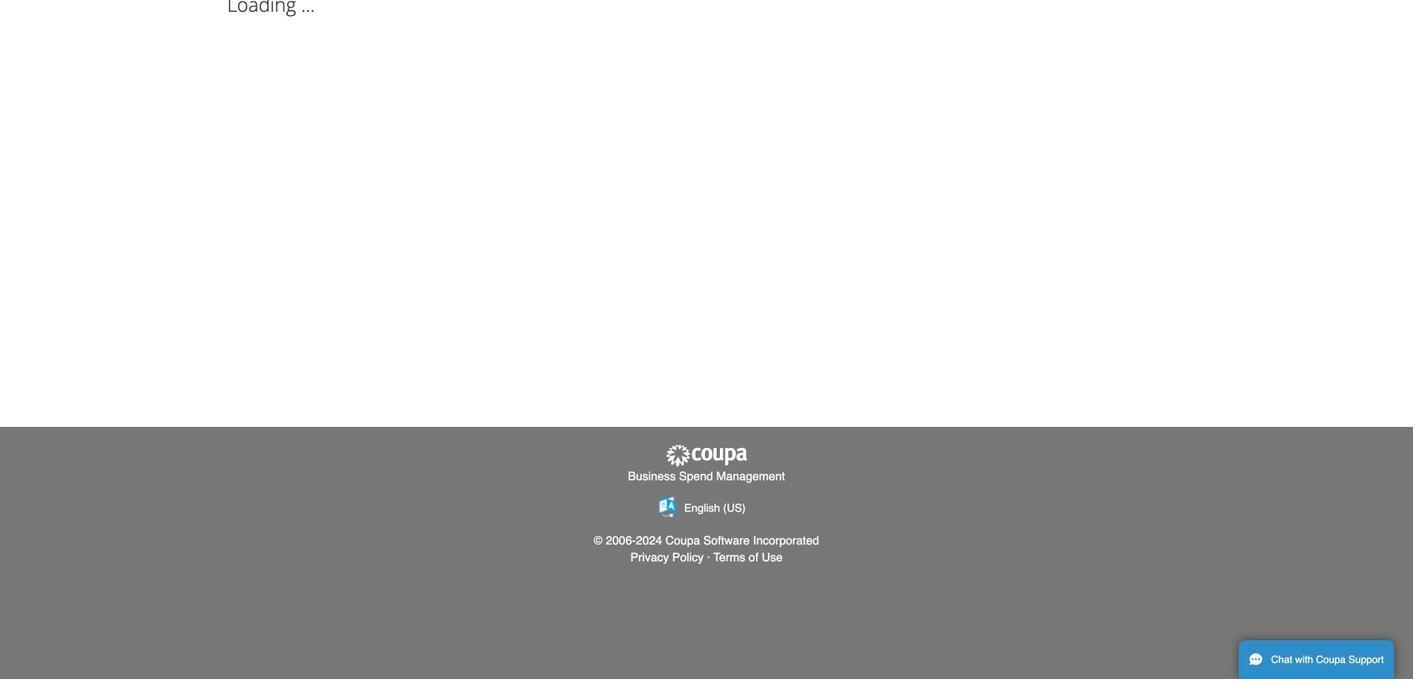 Task type: describe. For each thing, give the bounding box(es) containing it.
coupa supplier portal image
[[664, 444, 749, 468]]



Task type: vqa. For each thing, say whether or not it's contained in the screenshot.
Add Customer button
no



